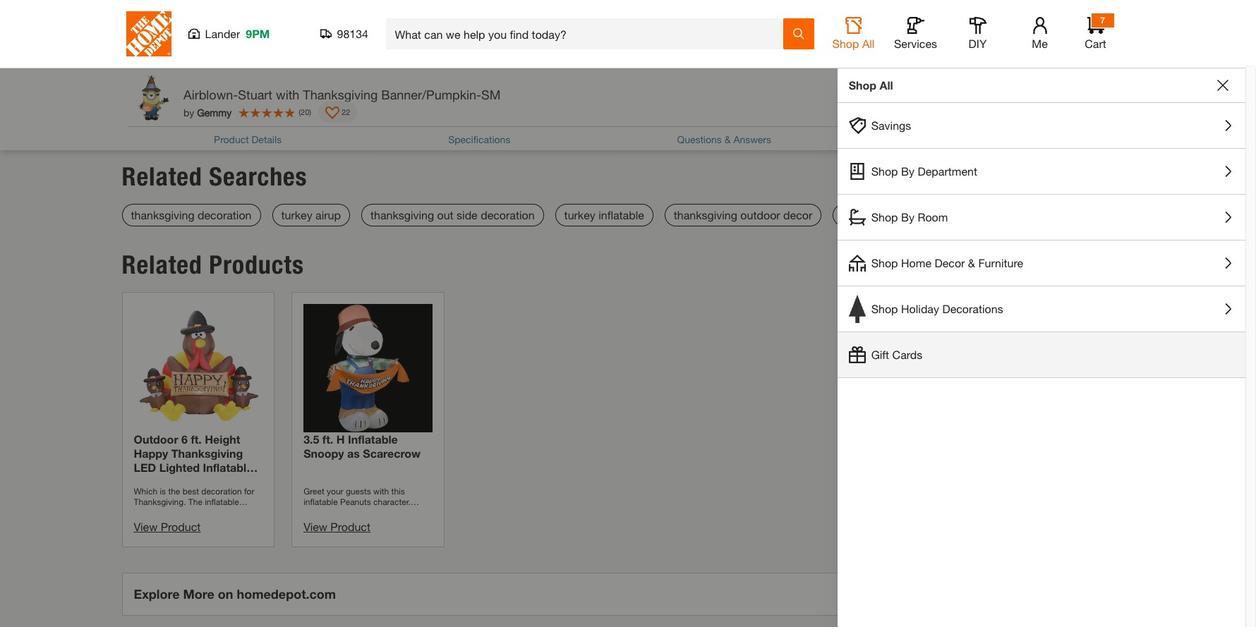 Task type: describe. For each thing, give the bounding box(es) containing it.
h inside 3.5 ft. h inflatable snoopy as scarecrow
[[336, 433, 345, 446]]

inflatable inside outdoor 6 ft. height happy thanksgiving led lighted inflatable turkey family
[[203, 461, 253, 474]]

shop by room button
[[837, 195, 1245, 240]]

34
[[971, 34, 982, 46]]

w inside the home decorators collection sonoma 48 in. w x 22 in. d x 34 in. h single sink bath vanity in almond latte with carrara marble top
[[1038, 20, 1047, 32]]

christmas
[[343, 34, 388, 46]]

ft. inside outdoor 6 ft. height happy thanksgiving led lighted inflatable turkey family
[[191, 433, 202, 446]]

details
[[252, 133, 282, 145]]

& inside button
[[968, 256, 975, 270]]

view product for led
[[134, 520, 201, 534]]

thanksgiving for thanksgiving out side decoration
[[370, 208, 434, 221]]

artificial
[[305, 34, 340, 46]]

view product for scarecrow
[[304, 520, 370, 534]]

product for 3.5 ft. h inflatable snoopy as scarecrow
[[330, 520, 370, 534]]

black
[[519, 49, 544, 61]]

thanksgiving for thanksgiving decoration
[[131, 208, 194, 221]]

height
[[205, 433, 240, 446]]

tree
[[391, 34, 409, 46]]

9pm
[[246, 27, 270, 40]]

disposal,
[[805, 34, 846, 46]]

view for 3.5 ft. h inflatable snoopy as scarecrow
[[304, 520, 327, 534]]

outdoor 6 ft. height happy thanksgiving led lighted inflatable turkey family link
[[134, 304, 263, 489]]

in. inside atomic 20-volt lithium-ion cordless compact 1/2 in. drill/driver kit with 2.0ah battery, charger and bag
[[741, 34, 751, 46]]

questions
[[677, 133, 722, 145]]

almond
[[982, 49, 1016, 61]]

view for outdoor 6 ft. height happy thanksgiving led lighted inflatable turkey family
[[134, 520, 158, 534]]

in. right 34 at right top
[[985, 34, 995, 46]]

in. down decorators
[[1025, 20, 1035, 32]]

sm
[[481, 87, 501, 102]]

2.0ah
[[723, 49, 748, 61]]

( for 1
[[863, 75, 865, 84]]

connect
[[805, 49, 842, 61]]

airblown-stuart with thanksgiving banner/pumpkin-sm
[[183, 87, 501, 102]]

gorilla playsets ships wheel
[[139, 6, 212, 32]]

home accents holiday 9 ft. pre-lit led westwood fir artificial christmas tree with 800 warm white micro fairy lights
[[305, 6, 439, 76]]

1 horizontal spatial )
[[309, 107, 311, 116]]

shop home decor & furniture
[[871, 256, 1023, 270]]

top button
[[1097, 68, 1129, 99]]

shop for decor
[[871, 256, 898, 270]]

gemmy
[[197, 106, 232, 118]]

22
[[1058, 20, 1069, 32]]

$
[[997, 99, 1001, 110]]

1 vertical spatial 48
[[1001, 97, 1020, 117]]

pre-
[[325, 20, 344, 32]]

in. down garage
[[571, 49, 582, 61]]

thanksgiving out side decoration
[[370, 208, 535, 221]]

compact
[[680, 34, 721, 46]]

snoopy
[[304, 447, 344, 460]]

feedback link image
[[1237, 238, 1256, 315]]

blow
[[909, 208, 933, 221]]

battery,
[[638, 64, 672, 76]]

with up ( 20 )
[[276, 87, 299, 102]]

800
[[305, 49, 322, 61]]

playsets
[[172, 6, 212, 18]]

specifications
[[448, 133, 510, 145]]

1hp,
[[848, 20, 868, 32]]

w inside ready-to-assemble 24-gauge steel freestanding garage cabinet in black (30.5 in. w x 72 in. h x 18.3 in. d)
[[584, 49, 594, 61]]

home for sonoma
[[971, 6, 999, 18]]

24-
[[562, 20, 577, 32]]

fir
[[428, 20, 439, 32]]

shop for decorations
[[871, 302, 898, 315]]

by for room
[[901, 210, 914, 224]]

shop by room
[[871, 210, 948, 224]]

shop for department
[[871, 164, 898, 178]]

) for 1
[[882, 75, 884, 84]]

turkey for turkey airup
[[281, 208, 312, 221]]

atomic 20-volt lithium-ion cordless compact 1/2 in. drill/driver kit with 2.0ah battery, charger and bag link
[[638, 7, 779, 76]]

d
[[1085, 20, 1092, 32]]

x down the what can we help you find today? search field
[[596, 49, 601, 61]]

department
[[918, 164, 977, 178]]

continuous
[[845, 49, 896, 61]]

gorilla
[[139, 6, 169, 18]]

led inside outdoor 6 ft. height happy thanksgiving led lighted inflatable turkey family
[[134, 461, 156, 474]]

kit
[[687, 49, 699, 61]]

single
[[1008, 34, 1035, 46]]

1 horizontal spatial all
[[880, 78, 893, 92]]

services
[[894, 37, 937, 50]]

gauge
[[577, 20, 607, 32]]

43
[[199, 60, 208, 70]]

shop by department button
[[837, 149, 1245, 194]]

white
[[353, 49, 378, 61]]

and
[[713, 64, 729, 76]]

20
[[301, 107, 309, 116]]

advanced
[[848, 34, 893, 46]]

out
[[437, 208, 453, 221]]

side
[[457, 208, 478, 221]]

ships
[[139, 20, 164, 32]]

related searches
[[122, 161, 307, 192]]

bath
[[1060, 34, 1081, 46]]

happy
[[134, 447, 168, 460]]

hp
[[879, 20, 893, 32]]

h inside the home decorators collection sonoma 48 in. w x 22 in. d x 34 in. h single sink bath vanity in almond latte with carrara marble top
[[998, 34, 1005, 46]]

ft. inside 3.5 ft. h inflatable snoopy as scarecrow
[[322, 433, 333, 446]]

to-
[[504, 20, 516, 32]]

product image image
[[131, 75, 176, 121]]

98
[[1020, 99, 1029, 110]]

home inside button
[[901, 256, 931, 270]]

shop down 1hp,
[[832, 37, 859, 50]]

with inside the home decorators collection sonoma 48 in. w x 22 in. d x 34 in. h single sink bath vanity in almond latte with carrara marble top
[[1044, 49, 1062, 61]]

shop down disposer
[[849, 78, 876, 92]]

thanksgiving inside outdoor 6 ft. height happy thanksgiving led lighted inflatable turkey family
[[171, 447, 243, 460]]

scarecrow
[[363, 447, 421, 460]]

9
[[305, 20, 311, 32]]

product details
[[214, 133, 282, 145]]

related products
[[122, 250, 304, 280]]

holiday inside shop holiday decorations button
[[901, 302, 939, 315]]

turkey inflatable link
[[555, 204, 653, 226]]

( for wheel
[[197, 60, 199, 70]]

collection
[[1058, 6, 1105, 18]]

x left 18.3
[[508, 64, 514, 76]]

garbage
[[896, 20, 934, 32]]

by gemmy
[[183, 106, 232, 118]]

48 inside the home decorators collection sonoma 48 in. w x 22 in. d x 34 in. h single sink bath vanity in almond latte with carrara marble top
[[1011, 20, 1022, 32]]

room
[[918, 210, 948, 224]]

1 decoration from the left
[[198, 208, 252, 221]]

gift
[[871, 348, 889, 361]]

stuart
[[238, 87, 272, 102]]

by for department
[[901, 164, 914, 178]]

turkey airup link
[[272, 204, 350, 226]]

turkey for turkey inflatable
[[564, 208, 595, 221]]

ion
[[748, 20, 762, 32]]

x left 7
[[1094, 20, 1099, 32]]

wheel
[[166, 20, 194, 32]]

lights
[[305, 64, 332, 76]]



Task type: locate. For each thing, give the bounding box(es) containing it.
by
[[183, 106, 194, 118]]

led down 'happy'
[[134, 461, 156, 474]]

0 vertical spatial thanksgiving
[[303, 87, 378, 102]]

turkey inside "link"
[[281, 208, 312, 221]]

1 horizontal spatial turkey
[[564, 208, 595, 221]]

4 thanksgiving from the left
[[842, 208, 906, 221]]

all down the 1
[[862, 37, 875, 50]]

shop all down disposer
[[849, 78, 893, 92]]

questions & answers button
[[677, 132, 771, 147], [677, 132, 771, 147]]

led
[[357, 20, 376, 32], [134, 461, 156, 474]]

1 vertical spatial related
[[122, 250, 202, 280]]

What can we help you find today? search field
[[395, 19, 782, 49]]

lighted
[[159, 461, 200, 474]]

h up 'almond'
[[998, 34, 1005, 46]]

0 horizontal spatial all
[[862, 37, 875, 50]]

1 horizontal spatial view product
[[304, 520, 370, 534]]

0 vertical spatial related
[[122, 161, 202, 192]]

holiday inside 'home accents holiday 9 ft. pre-lit led westwood fir artificial christmas tree with 800 warm white micro fairy lights'
[[377, 6, 412, 18]]

menu
[[837, 103, 1245, 378]]

1 horizontal spatial holiday
[[901, 302, 939, 315]]

shop
[[832, 37, 859, 50], [849, 78, 876, 92], [871, 164, 898, 178], [871, 210, 898, 224], [871, 256, 898, 270], [871, 302, 898, 315]]

ft. right the 9
[[313, 20, 322, 32]]

) up airblown-
[[208, 60, 210, 70]]

( down airblown-stuart with thanksgiving banner/pumpkin-sm
[[299, 107, 301, 116]]

h down cabinet
[[499, 64, 506, 76]]

0 vertical spatial shop all
[[832, 37, 875, 50]]

1 view product link from the left
[[134, 520, 201, 534]]

led inside 'home accents holiday 9 ft. pre-lit led westwood fir artificial christmas tree with 800 warm white micro fairy lights'
[[357, 20, 376, 32]]

1 horizontal spatial led
[[357, 20, 376, 32]]

steel
[[472, 34, 494, 46]]

thanksgiving out side decoration link
[[361, 204, 544, 226]]

drawer close image
[[1217, 80, 1228, 91]]

menu containing savings
[[837, 103, 1245, 378]]

shop up thanksgiving blow up
[[871, 164, 898, 178]]

in inside ready-to-assemble 24-gauge steel freestanding garage cabinet in black (30.5 in. w x 72 in. h x 18.3 in. d)
[[509, 49, 517, 61]]

0 horizontal spatial led
[[134, 461, 156, 474]]

me
[[1032, 37, 1048, 50]]

shop for room
[[871, 210, 898, 224]]

2 vertical spatial (
[[299, 107, 301, 116]]

shop holiday decorations button
[[837, 286, 1245, 332]]

with up fairy
[[412, 34, 430, 46]]

0 horizontal spatial decoration
[[198, 208, 252, 221]]

) for wheel
[[208, 60, 210, 70]]

0 vertical spatial all
[[862, 37, 875, 50]]

1571
[[865, 75, 882, 84]]

(30.5
[[547, 49, 569, 61]]

inflatable
[[599, 208, 644, 221]]

1 horizontal spatial inflatable
[[348, 433, 398, 446]]

0 horizontal spatial turkey
[[281, 208, 312, 221]]

0 horizontal spatial product
[[161, 520, 201, 534]]

(
[[197, 60, 199, 70], [863, 75, 865, 84], [299, 107, 301, 116]]

ready-to-assemble 24-gauge steel freestanding garage cabinet in black (30.5 in. w x 72 in. h x 18.3 in. d) link
[[472, 7, 613, 76]]

home inside the home decorators collection sonoma 48 in. w x 22 in. d x 34 in. h single sink bath vanity in almond latte with carrara marble top
[[971, 6, 999, 18]]

0 horizontal spatial view product link
[[134, 520, 201, 534]]

thanksgiving down related searches on the top
[[131, 208, 194, 221]]

2 vertical spatial h
[[336, 433, 345, 446]]

in. left d)
[[538, 64, 549, 76]]

thanksgiving decoration
[[131, 208, 252, 221]]

&
[[724, 133, 731, 145], [968, 256, 975, 270]]

shop left the blow
[[871, 210, 898, 224]]

shop inside button
[[871, 256, 898, 270]]

gift cards link
[[837, 332, 1245, 378]]

inflatable up scarecrow
[[348, 433, 398, 446]]

thanksgiving
[[131, 208, 194, 221], [370, 208, 434, 221], [674, 208, 737, 221], [842, 208, 906, 221]]

led up christmas
[[357, 20, 376, 32]]

0 horizontal spatial &
[[724, 133, 731, 145]]

0 vertical spatial (
[[197, 60, 199, 70]]

( 43 )
[[197, 60, 210, 70]]

all down disposer
[[880, 78, 893, 92]]

2 horizontal spatial home
[[971, 6, 999, 18]]

shop all inside button
[[832, 37, 875, 50]]

in down 34 at right top
[[971, 49, 979, 61]]

view product link for led
[[134, 520, 201, 534]]

1 horizontal spatial h
[[499, 64, 506, 76]]

questions & answers
[[677, 133, 771, 145]]

outdoor
[[740, 208, 780, 221]]

48 down the top
[[1001, 97, 1020, 117]]

0 horizontal spatial thanksgiving
[[171, 447, 243, 460]]

thanksgiving left the blow
[[842, 208, 906, 221]]

turkey left the airup at the top of page
[[281, 208, 312, 221]]

3.5 ft. h inflatable snoopy as scarecrow link
[[304, 304, 432, 475]]

by left the room
[[901, 210, 914, 224]]

thanksgiving outdoor decor
[[674, 208, 812, 221]]

w down the what can we help you find today? search field
[[584, 49, 594, 61]]

1 horizontal spatial product
[[214, 133, 249, 145]]

0 horizontal spatial home
[[305, 6, 333, 18]]

thanksgiving left outdoor
[[674, 208, 737, 221]]

0 horizontal spatial holiday
[[377, 6, 412, 18]]

1 horizontal spatial (
[[299, 107, 301, 116]]

w up sink
[[1038, 20, 1047, 32]]

in left black
[[509, 49, 517, 61]]

2 horizontal spatial h
[[998, 34, 1005, 46]]

48 up single
[[1011, 20, 1022, 32]]

in. right 72
[[485, 64, 496, 76]]

thanksgiving for thanksgiving outdoor decor
[[674, 208, 737, 221]]

carrara
[[1065, 49, 1098, 61]]

1 vertical spatial by
[[901, 210, 914, 224]]

0 vertical spatial )
[[208, 60, 210, 70]]

in. left d at the right
[[1071, 20, 1082, 32]]

1 horizontal spatial thanksgiving
[[303, 87, 378, 102]]

shop home decor & furniture button
[[837, 241, 1245, 286]]

3.5 ft. h inflatable snoopy as scarecrow
[[304, 433, 421, 460]]

inflatable inside 3.5 ft. h inflatable snoopy as scarecrow
[[348, 433, 398, 446]]

1 horizontal spatial home
[[901, 256, 931, 270]]

decor
[[935, 256, 965, 270]]

1 vertical spatial shop all
[[849, 78, 893, 92]]

98134
[[337, 27, 368, 40]]

( 20 )
[[299, 107, 311, 116]]

turkey airup
[[281, 208, 341, 221]]

related for related products
[[122, 250, 202, 280]]

2 in from the left
[[971, 49, 979, 61]]

h inside ready-to-assemble 24-gauge steel freestanding garage cabinet in black (30.5 in. w x 72 in. h x 18.3 in. d)
[[499, 64, 506, 76]]

1 turkey from the left
[[281, 208, 312, 221]]

related up the thanksgiving decoration
[[122, 161, 202, 192]]

1 vertical spatial holiday
[[901, 302, 939, 315]]

1 vertical spatial led
[[134, 461, 156, 474]]

by
[[901, 164, 914, 178], [901, 210, 914, 224]]

h up snoopy
[[336, 433, 345, 446]]

) down airblown-stuart with thanksgiving banner/pumpkin-sm
[[309, 107, 311, 116]]

shop holiday decorations
[[871, 302, 1003, 315]]

ez
[[926, 34, 938, 46]]

0 vertical spatial by
[[901, 164, 914, 178]]

2 by from the top
[[901, 210, 914, 224]]

outdoor
[[134, 433, 178, 446]]

0 vertical spatial inflatable
[[348, 433, 398, 446]]

by inside 'button'
[[901, 164, 914, 178]]

cart 7
[[1085, 15, 1106, 50]]

2 decoration from the left
[[481, 208, 535, 221]]

warm
[[324, 49, 350, 61]]

0 horizontal spatial h
[[336, 433, 345, 446]]

home inside 'home accents holiday 9 ft. pre-lit led westwood fir artificial christmas tree with 800 warm white micro fairy lights'
[[305, 6, 333, 18]]

home for 9
[[305, 6, 333, 18]]

shop all button
[[831, 17, 876, 51]]

drill/driver
[[638, 49, 684, 61]]

0 vertical spatial holiday
[[377, 6, 412, 18]]

decoration down related searches on the top
[[198, 208, 252, 221]]

decoration right side on the left top of page
[[481, 208, 535, 221]]

1 horizontal spatial &
[[968, 256, 975, 270]]

1
[[871, 20, 877, 32]]

holiday up the cards
[[901, 302, 939, 315]]

related down the thanksgiving decoration link
[[122, 250, 202, 280]]

ready-to-assemble 24-gauge steel freestanding garage cabinet in black (30.5 in. w x 72 in. h x 18.3 in. d)
[[472, 20, 607, 76]]

1 vertical spatial all
[[880, 78, 893, 92]]

3.5
[[304, 433, 319, 446]]

micro
[[381, 49, 406, 61]]

vanity
[[1083, 34, 1110, 46]]

insinkerator
[[805, 6, 863, 18]]

decorators
[[1002, 6, 1055, 18]]

1 horizontal spatial in
[[971, 49, 979, 61]]

1 view product from the left
[[134, 520, 201, 534]]

1/2
[[724, 34, 738, 46]]

ft. inside 'home accents holiday 9 ft. pre-lit led westwood fir artificial christmas tree with 800 warm white micro fairy lights'
[[313, 20, 322, 32]]

0 vertical spatial &
[[724, 133, 731, 145]]

2 thanksgiving from the left
[[370, 208, 434, 221]]

0 vertical spatial 48
[[1011, 20, 1022, 32]]

1 horizontal spatial view product link
[[304, 520, 370, 534]]

thanksgiving blow up
[[842, 208, 949, 221]]

x left 22
[[1050, 20, 1055, 32]]

all inside button
[[862, 37, 875, 50]]

ready-
[[472, 20, 504, 32]]

7
[[1100, 15, 1105, 25]]

product for outdoor 6 ft. height happy thanksgiving led lighted inflatable turkey family
[[161, 520, 201, 534]]

1 view from the left
[[134, 520, 158, 534]]

1 vertical spatial (
[[863, 75, 865, 84]]

2 horizontal spatial (
[[863, 75, 865, 84]]

0 horizontal spatial inflatable
[[203, 461, 253, 474]]

0 horizontal spatial w
[[584, 49, 594, 61]]

thanksgiving
[[303, 87, 378, 102], [171, 447, 243, 460]]

& right decor
[[968, 256, 975, 270]]

0 vertical spatial led
[[357, 20, 376, 32]]

evolution
[[805, 20, 846, 32]]

top
[[1005, 64, 1021, 76]]

fairy
[[409, 49, 430, 61]]

shop holiday decorations preview image
[[849, 295, 866, 323]]

inflatable
[[348, 433, 398, 446], [203, 461, 253, 474]]

1 horizontal spatial w
[[1038, 20, 1047, 32]]

1 by from the top
[[901, 164, 914, 178]]

turkey
[[281, 208, 312, 221], [564, 208, 595, 221]]

in inside the home decorators collection sonoma 48 in. w x 22 in. d x 34 in. h single sink bath vanity in almond latte with carrara marble top
[[971, 49, 979, 61]]

1 vertical spatial inflatable
[[203, 461, 253, 474]]

1 horizontal spatial decoration
[[481, 208, 535, 221]]

insinkerator evolution 1hp, 1 hp garbage disposal, advanced series ez connect continuous feed food waste disposer
[[805, 6, 938, 76]]

1 vertical spatial w
[[584, 49, 594, 61]]

savings
[[871, 119, 911, 132]]

2 turkey from the left
[[564, 208, 595, 221]]

1 vertical spatial thanksgiving
[[171, 447, 243, 460]]

shop all down 1hp,
[[832, 37, 875, 50]]

westwood
[[378, 20, 425, 32]]

thanksgiving for thanksgiving blow up
[[842, 208, 906, 221]]

0 horizontal spatial view
[[134, 520, 158, 534]]

shop right shop holiday decorations preview icon
[[871, 302, 898, 315]]

1 vertical spatial &
[[968, 256, 975, 270]]

ft. up snoopy
[[322, 433, 333, 446]]

lander 9pm
[[205, 27, 270, 40]]

airup
[[315, 208, 341, 221]]

1 vertical spatial )
[[882, 75, 884, 84]]

in. right 1/2 at the top right
[[741, 34, 751, 46]]

2 view from the left
[[304, 520, 327, 534]]

shop all
[[832, 37, 875, 50], [849, 78, 893, 92]]

view product
[[134, 520, 201, 534], [304, 520, 370, 534]]

1 horizontal spatial view
[[304, 520, 327, 534]]

( right waste
[[863, 75, 865, 84]]

related for related searches
[[122, 161, 202, 192]]

lander
[[205, 27, 240, 40]]

3.5 ft. h inflatable snoopy as scarecrow image
[[304, 304, 432, 433]]

2 related from the top
[[122, 250, 202, 280]]

with inside atomic 20-volt lithium-ion cordless compact 1/2 in. drill/driver kit with 2.0ah battery, charger and bag
[[702, 49, 720, 61]]

ft. right the 6
[[191, 433, 202, 446]]

cordless
[[638, 34, 677, 46]]

thanksgiving down lights on the left top of page
[[303, 87, 378, 102]]

3 thanksgiving from the left
[[674, 208, 737, 221]]

with inside 'home accents holiday 9 ft. pre-lit led westwood fir artificial christmas tree with 800 warm white micro fairy lights'
[[412, 34, 430, 46]]

view
[[134, 520, 158, 534], [304, 520, 327, 534]]

( 1571 )
[[863, 75, 884, 84]]

1 related from the top
[[122, 161, 202, 192]]

2 view product link from the left
[[304, 520, 370, 534]]

series
[[896, 34, 923, 46]]

cabinet
[[472, 49, 506, 61]]

with right kit
[[702, 49, 720, 61]]

20-
[[678, 20, 693, 32]]

1 vertical spatial h
[[499, 64, 506, 76]]

0 horizontal spatial )
[[208, 60, 210, 70]]

) down continuous
[[882, 75, 884, 84]]

by inside button
[[901, 210, 914, 224]]

thanksgiving left the out
[[370, 208, 434, 221]]

shop down "thanksgiving blow up" link
[[871, 256, 898, 270]]

home left decor
[[901, 256, 931, 270]]

holiday up westwood
[[377, 6, 412, 18]]

services button
[[893, 17, 938, 51]]

turkey left the inflatable
[[564, 208, 595, 221]]

2 view product from the left
[[304, 520, 370, 534]]

answers
[[733, 133, 771, 145]]

home up the 9
[[305, 6, 333, 18]]

( up airblown-
[[197, 60, 199, 70]]

2 vertical spatial )
[[309, 107, 311, 116]]

& left answers
[[724, 133, 731, 145]]

1 thanksgiving from the left
[[131, 208, 194, 221]]

1 in from the left
[[509, 49, 517, 61]]

0 vertical spatial h
[[998, 34, 1005, 46]]

thanksgiving down "height"
[[171, 447, 243, 460]]

decoration
[[198, 208, 252, 221], [481, 208, 535, 221]]

with down sink
[[1044, 49, 1062, 61]]

with
[[412, 34, 430, 46], [702, 49, 720, 61], [1044, 49, 1062, 61], [276, 87, 299, 102]]

furniture
[[978, 256, 1023, 270]]

banner/pumpkin-
[[381, 87, 481, 102]]

outdoor 6 ft. height happy thanksgiving led lighted inflatable turkey family image
[[134, 304, 263, 433]]

by left department at the top right of page
[[901, 164, 914, 178]]

shop by department
[[871, 164, 977, 178]]

home up sonoma
[[971, 6, 999, 18]]

the home depot logo image
[[126, 11, 171, 56]]

0 vertical spatial w
[[1038, 20, 1047, 32]]

freestanding
[[497, 34, 554, 46]]

2 horizontal spatial )
[[882, 75, 884, 84]]

2 horizontal spatial product
[[330, 520, 370, 534]]

0 horizontal spatial view product
[[134, 520, 201, 534]]

shop inside 'button'
[[871, 164, 898, 178]]

0 horizontal spatial (
[[197, 60, 199, 70]]

0 horizontal spatial in
[[509, 49, 517, 61]]

view product link for scarecrow
[[304, 520, 370, 534]]

inflatable down "height"
[[203, 461, 253, 474]]



Task type: vqa. For each thing, say whether or not it's contained in the screenshot.
the rightmost "&"
no



